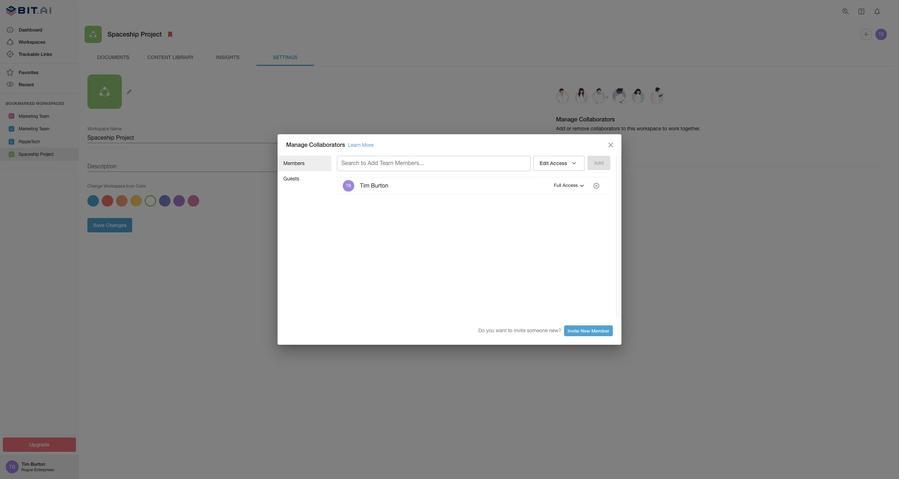 Task type: describe. For each thing, give the bounding box(es) containing it.
invite
[[568, 328, 579, 334]]

together.
[[681, 126, 701, 131]]

collaborators for manage collaborators learn more
[[309, 141, 345, 148]]

learn
[[348, 142, 361, 148]]

favorites
[[19, 70, 38, 75]]

full access
[[554, 183, 578, 188]]

recent
[[19, 82, 34, 88]]

workspace?
[[581, 190, 609, 196]]

collaborators for manage collaborators add or remove collaborators to this workspace to work together.
[[579, 116, 615, 123]]

learn more link
[[348, 142, 374, 148]]

recent button
[[0, 79, 79, 91]]

manage collaborators dialog
[[278, 134, 622, 345]]

remove
[[573, 126, 589, 131]]

team inside manage collaborators dialog
[[380, 160, 393, 166]]

trackable links button
[[0, 48, 79, 60]]

documents link
[[85, 49, 142, 66]]

library
[[172, 54, 194, 60]]

members button
[[278, 156, 331, 171]]

add for manage
[[556, 126, 565, 131]]

bookmarked workspaces
[[6, 101, 64, 106]]

save
[[93, 222, 105, 228]]

you
[[486, 328, 494, 333]]

trackable links
[[19, 51, 52, 57]]

delete
[[556, 190, 570, 196]]

edit access button
[[534, 156, 585, 171]]

spaceship project inside button
[[19, 152, 54, 157]]

full
[[554, 183, 561, 188]]

upgrade
[[29, 442, 49, 448]]

dashboard button
[[0, 24, 79, 36]]

dashboard
[[19, 27, 42, 32]]

team for second marketing team button from the top of the page
[[39, 127, 49, 132]]

workspaces button
[[0, 36, 79, 48]]

tim burton
[[360, 182, 388, 189]]

to right want
[[508, 328, 513, 333]]

upgrade button
[[3, 438, 76, 452]]

content library
[[147, 54, 194, 60]]

full access button
[[552, 180, 588, 192]]

invite new member
[[568, 328, 609, 334]]

change
[[87, 184, 102, 189]]

workspaces
[[36, 101, 64, 106]]

links
[[41, 51, 52, 57]]

changes
[[106, 222, 127, 228]]

change workspace icon color
[[87, 184, 146, 189]]

members...
[[395, 160, 424, 166]]

guests
[[283, 176, 299, 182]]

manage collaborators learn more
[[286, 141, 374, 148]]

Workspace Name text field
[[87, 132, 483, 143]]

zone
[[577, 180, 590, 187]]

to right search
[[361, 160, 366, 166]]

1 horizontal spatial project
[[141, 30, 162, 38]]

settings link
[[257, 49, 314, 66]]

work
[[668, 126, 679, 131]]

1 marketing team button from the top
[[0, 110, 79, 123]]

danger
[[556, 180, 575, 187]]

favorites button
[[0, 66, 79, 79]]



Task type: locate. For each thing, give the bounding box(es) containing it.
manage
[[556, 116, 578, 123], [286, 141, 308, 148]]

spaceship project button
[[0, 148, 79, 161]]

add down the more
[[368, 160, 378, 166]]

2 marketing from the top
[[19, 127, 38, 132]]

do you want to invite someone new?
[[478, 328, 561, 333]]

burton inside tim burton rogue enterprises
[[31, 462, 45, 467]]

0 horizontal spatial burton
[[31, 462, 45, 467]]

add inside manage collaborators dialog
[[368, 160, 378, 166]]

this
[[627, 126, 635, 131], [572, 190, 580, 196]]

edit access
[[540, 160, 567, 166]]

workspace
[[637, 126, 661, 131]]

0 vertical spatial this
[[627, 126, 635, 131]]

access for edit access
[[550, 160, 567, 166]]

spaceship project
[[107, 30, 162, 38], [19, 152, 54, 157]]

invite
[[514, 328, 526, 333]]

danger zone delete this workspace?
[[556, 180, 609, 196]]

insights link
[[199, 49, 257, 66]]

this inside the danger zone delete this workspace?
[[572, 190, 580, 196]]

save changes button
[[87, 218, 132, 233]]

0 horizontal spatial spaceship
[[19, 152, 39, 157]]

marketing team button down bookmarked workspaces
[[0, 110, 79, 123]]

1 horizontal spatial burton
[[371, 182, 388, 189]]

1 vertical spatial add
[[368, 160, 378, 166]]

1 horizontal spatial add
[[556, 126, 565, 131]]

0 vertical spatial add
[[556, 126, 565, 131]]

1 vertical spatial marketing team
[[19, 127, 49, 132]]

collaborators
[[591, 126, 620, 131]]

add left or
[[556, 126, 565, 131]]

settings
[[273, 54, 297, 60]]

to
[[621, 126, 626, 131], [663, 126, 667, 131], [361, 160, 366, 166], [508, 328, 513, 333]]

tb
[[879, 32, 884, 37], [346, 183, 351, 188], [9, 464, 15, 470]]

marketing team button up rippletech
[[0, 123, 79, 135]]

1 vertical spatial spaceship project
[[19, 152, 54, 157]]

search
[[341, 160, 359, 166]]

1 marketing team from the top
[[19, 114, 49, 119]]

marketing
[[19, 114, 38, 119], [19, 127, 38, 132]]

access
[[550, 160, 567, 166], [563, 183, 578, 188]]

0 vertical spatial marketing
[[19, 114, 38, 119]]

access up delete in the top right of the page
[[563, 183, 578, 188]]

rogue
[[21, 468, 33, 472]]

collaborators up collaborators
[[579, 116, 615, 123]]

0 vertical spatial access
[[550, 160, 567, 166]]

1 vertical spatial marketing
[[19, 127, 38, 132]]

save changes
[[93, 222, 127, 228]]

to right collaborators
[[621, 126, 626, 131]]

remove bookmark image
[[166, 30, 174, 39]]

guests button
[[278, 171, 331, 187]]

tim
[[360, 182, 370, 189], [21, 462, 29, 467]]

0 horizontal spatial tb
[[9, 464, 15, 470]]

team for second marketing team button from the bottom of the page
[[39, 114, 49, 119]]

0 horizontal spatial project
[[40, 152, 54, 157]]

0 horizontal spatial collaborators
[[309, 141, 345, 148]]

1 horizontal spatial tim
[[360, 182, 370, 189]]

access for full access
[[563, 183, 578, 188]]

0 vertical spatial team
[[39, 114, 49, 119]]

1 vertical spatial collaborators
[[309, 141, 345, 148]]

0 horizontal spatial this
[[572, 190, 580, 196]]

1 vertical spatial manage
[[286, 141, 308, 148]]

spaceship
[[107, 30, 139, 38], [19, 152, 39, 157]]

access right edit
[[550, 160, 567, 166]]

1 marketing from the top
[[19, 114, 38, 119]]

1 vertical spatial access
[[563, 183, 578, 188]]

1 vertical spatial tb
[[346, 183, 351, 188]]

2 vertical spatial team
[[380, 160, 393, 166]]

0 vertical spatial project
[[141, 30, 162, 38]]

1 vertical spatial team
[[39, 127, 49, 132]]

manage for manage collaborators learn more
[[286, 141, 308, 148]]

spaceship project up documents
[[107, 30, 162, 38]]

burton down "search to add team members..." on the left top of the page
[[371, 182, 388, 189]]

0 vertical spatial tb
[[879, 32, 884, 37]]

edit
[[540, 160, 549, 166]]

0 horizontal spatial spaceship project
[[19, 152, 54, 157]]

marketing team up rippletech
[[19, 127, 49, 132]]

collaborators inside manage collaborators add or remove collaborators to this workspace to work together.
[[579, 116, 615, 123]]

tim for tim burton rogue enterprises
[[21, 462, 29, 467]]

project
[[141, 30, 162, 38], [40, 152, 54, 157]]

this inside manage collaborators add or remove collaborators to this workspace to work together.
[[627, 126, 635, 131]]

project down rippletech button
[[40, 152, 54, 157]]

burton up enterprises
[[31, 462, 45, 467]]

collaborators inside dialog
[[309, 141, 345, 148]]

collaborators
[[579, 116, 615, 123], [309, 141, 345, 148]]

0 vertical spatial burton
[[371, 182, 388, 189]]

marketing for second marketing team button from the top of the page
[[19, 127, 38, 132]]

member
[[592, 328, 609, 334]]

0 vertical spatial marketing team
[[19, 114, 49, 119]]

burton for tim burton rogue enterprises
[[31, 462, 45, 467]]

add
[[556, 126, 565, 131], [368, 160, 378, 166]]

workspace
[[104, 184, 125, 189]]

enterprises
[[34, 468, 54, 472]]

trackable
[[19, 51, 39, 57]]

rippletech button
[[0, 135, 79, 148]]

tb inside manage collaborators dialog
[[346, 183, 351, 188]]

documents
[[97, 54, 129, 60]]

team left members...
[[380, 160, 393, 166]]

marketing team button
[[0, 110, 79, 123], [0, 123, 79, 135]]

more
[[362, 142, 374, 148]]

1 horizontal spatial this
[[627, 126, 635, 131]]

want
[[496, 328, 507, 333]]

1 vertical spatial burton
[[31, 462, 45, 467]]

tim burton rogue enterprises
[[21, 462, 54, 472]]

team
[[39, 114, 49, 119], [39, 127, 49, 132], [380, 160, 393, 166]]

tim up 'rogue'
[[21, 462, 29, 467]]

marketing team for second marketing team button from the top of the page
[[19, 127, 49, 132]]

manage inside manage collaborators add or remove collaborators to this workspace to work together.
[[556, 116, 578, 123]]

members
[[283, 160, 305, 166]]

content
[[147, 54, 171, 60]]

marketing up rippletech
[[19, 127, 38, 132]]

tab list containing documents
[[85, 49, 888, 66]]

1 vertical spatial this
[[572, 190, 580, 196]]

add inside manage collaborators add or remove collaborators to this workspace to work together.
[[556, 126, 565, 131]]

1 vertical spatial tim
[[21, 462, 29, 467]]

1 vertical spatial spaceship
[[19, 152, 39, 157]]

new
[[581, 328, 590, 334]]

burton for tim burton
[[371, 182, 388, 189]]

1 horizontal spatial tb
[[346, 183, 351, 188]]

tb inside button
[[879, 32, 884, 37]]

marketing for second marketing team button from the bottom of the page
[[19, 114, 38, 119]]

0 horizontal spatial add
[[368, 160, 378, 166]]

marketing team for second marketing team button from the bottom of the page
[[19, 114, 49, 119]]

1 horizontal spatial manage
[[556, 116, 578, 123]]

this down full access at the top of page
[[572, 190, 580, 196]]

burton inside manage collaborators dialog
[[371, 182, 388, 189]]

tb button
[[875, 28, 888, 41]]

1 horizontal spatial spaceship project
[[107, 30, 162, 38]]

icon
[[126, 184, 135, 189]]

2 marketing team from the top
[[19, 127, 49, 132]]

2 horizontal spatial tb
[[879, 32, 884, 37]]

1 horizontal spatial collaborators
[[579, 116, 615, 123]]

spaceship down rippletech
[[19, 152, 39, 157]]

0 vertical spatial spaceship project
[[107, 30, 162, 38]]

1 horizontal spatial spaceship
[[107, 30, 139, 38]]

or
[[567, 126, 571, 131]]

marketing team
[[19, 114, 49, 119], [19, 127, 49, 132]]

0 vertical spatial tim
[[360, 182, 370, 189]]

marketing down bookmarked workspaces
[[19, 114, 38, 119]]

rippletech
[[19, 139, 40, 144]]

someone
[[527, 328, 548, 333]]

0 horizontal spatial manage
[[286, 141, 308, 148]]

project inside spaceship project button
[[40, 152, 54, 157]]

burton
[[371, 182, 388, 189], [31, 462, 45, 467]]

bookmarked
[[6, 101, 35, 106]]

do
[[478, 328, 485, 333]]

tim inside manage collaborators dialog
[[360, 182, 370, 189]]

manage up or
[[556, 116, 578, 123]]

tim inside tim burton rogue enterprises
[[21, 462, 29, 467]]

insights
[[216, 54, 240, 60]]

search to add team members...
[[341, 160, 424, 166]]

team down workspaces
[[39, 114, 49, 119]]

tim down "search to add team members..." on the left top of the page
[[360, 182, 370, 189]]

marketing team down bookmarked workspaces
[[19, 114, 49, 119]]

tab list
[[85, 49, 888, 66]]

Workspace Description text field
[[87, 161, 483, 172]]

manage collaborators add or remove collaborators to this workspace to work together.
[[556, 116, 701, 131]]

manage for manage collaborators add or remove collaborators to this workspace to work together.
[[556, 116, 578, 123]]

project left remove bookmark image
[[141, 30, 162, 38]]

to left the work
[[663, 126, 667, 131]]

spaceship up documents
[[107, 30, 139, 38]]

this left workspace
[[627, 126, 635, 131]]

manage inside dialog
[[286, 141, 308, 148]]

manage up members
[[286, 141, 308, 148]]

new?
[[549, 328, 561, 333]]

color
[[136, 184, 146, 189]]

tim for tim burton
[[360, 182, 370, 189]]

spaceship inside button
[[19, 152, 39, 157]]

0 vertical spatial manage
[[556, 116, 578, 123]]

team up rippletech button
[[39, 127, 49, 132]]

add for search
[[368, 160, 378, 166]]

0 horizontal spatial tim
[[21, 462, 29, 467]]

2 marketing team button from the top
[[0, 123, 79, 135]]

collaborators left learn
[[309, 141, 345, 148]]

workspaces
[[19, 39, 45, 45]]

spaceship project down rippletech button
[[19, 152, 54, 157]]

0 vertical spatial spaceship
[[107, 30, 139, 38]]

content library link
[[142, 49, 199, 66]]

2 vertical spatial tb
[[9, 464, 15, 470]]

1 vertical spatial project
[[40, 152, 54, 157]]

0 vertical spatial collaborators
[[579, 116, 615, 123]]



Task type: vqa. For each thing, say whether or not it's contained in the screenshot.
Dashboard button
yes



